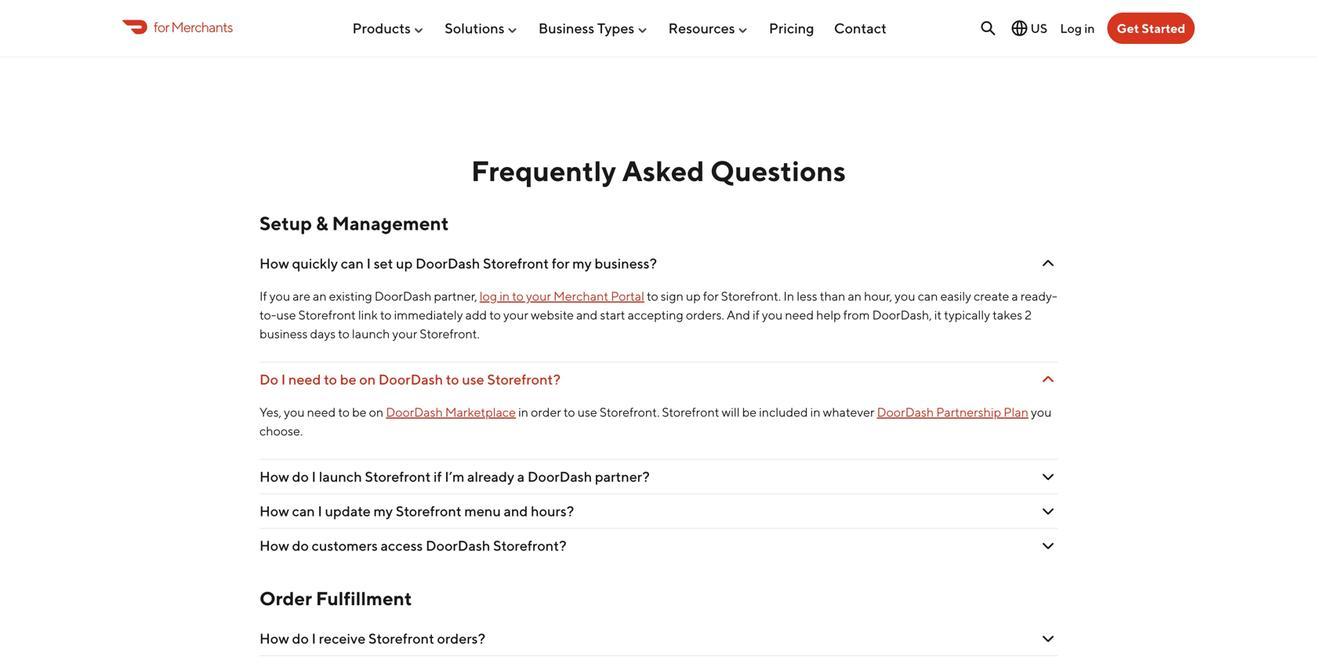 Task type: vqa. For each thing, say whether or not it's contained in the screenshot.
The Own
no



Task type: describe. For each thing, give the bounding box(es) containing it.
help
[[816, 307, 841, 322]]

launch inside the to sign up for storefront. in less than an hour, you can easily create a ready- to-use storefront link to immediately add to your website and start accepting orders. and if you need help from doordash, it typically takes 2 business days to launch your storefront.
[[352, 326, 390, 341]]

receive
[[319, 630, 366, 647]]

started
[[1142, 21, 1185, 36]]

products
[[352, 20, 411, 37]]

to down the days
[[324, 371, 337, 388]]

1 an from the left
[[313, 289, 327, 303]]

1 horizontal spatial storefront.
[[600, 405, 660, 419]]

0 vertical spatial your
[[526, 289, 551, 303]]

setup & management
[[260, 212, 449, 234]]

accepting
[[628, 307, 683, 322]]

you choose.
[[260, 405, 1052, 438]]

how quickly can i set up doordash storefront for my business?
[[260, 255, 657, 272]]

be for i
[[340, 371, 356, 388]]

5 chevron down image from the top
[[1039, 629, 1058, 648]]

and
[[727, 307, 750, 322]]

immediately
[[394, 307, 463, 322]]

0 horizontal spatial if
[[434, 468, 442, 485]]

up inside the to sign up for storefront. in less than an hour, you can easily create a ready- to-use storefront link to immediately add to your website and start accepting orders. and if you need help from doordash, it typically takes 2 business days to launch your storefront.
[[686, 289, 701, 303]]

less
[[797, 289, 817, 303]]

products link
[[352, 13, 425, 43]]

you right the and
[[762, 307, 783, 322]]

create
[[974, 289, 1009, 303]]

for inside the to sign up for storefront. in less than an hour, you can easily create a ready- to-use storefront link to immediately add to your website and start accepting orders. and if you need help from doordash, it typically takes 2 business days to launch your storefront.
[[703, 289, 719, 303]]

easily
[[940, 289, 971, 303]]

be for you
[[352, 405, 367, 419]]

to sign up for storefront. in less than an hour, you can easily create a ready- to-use storefront link to immediately add to your website and start accepting orders. and if you need help from doordash, it typically takes 2 business days to launch your storefront.
[[260, 289, 1057, 341]]

doordash up immediately
[[375, 289, 432, 303]]

globe line image
[[1010, 19, 1029, 38]]

management
[[332, 212, 449, 234]]

business
[[538, 20, 594, 37]]

how can i update my storefront menu and hours?
[[260, 503, 574, 519]]

doordash down menu
[[426, 537, 490, 554]]

frequently
[[471, 154, 616, 187]]

0 horizontal spatial storefront.
[[420, 326, 480, 341]]

us
[[1031, 21, 1048, 36]]

&
[[316, 212, 328, 234]]

in
[[783, 289, 794, 303]]

storefront down fulfillment
[[368, 630, 434, 647]]

to right link
[[380, 307, 392, 322]]

storefront left will
[[662, 405, 719, 419]]

doordash up if you are an existing doordash partner, log in to your merchant portal
[[416, 255, 480, 272]]

get started button
[[1107, 13, 1195, 44]]

how for how can i update my storefront menu and hours?
[[260, 503, 289, 519]]

1 horizontal spatial my
[[572, 255, 592, 272]]

to right yes,
[[338, 405, 350, 419]]

do
[[260, 371, 278, 388]]

do for how do i launch storefront if i'm already a doordash partner?
[[292, 468, 309, 485]]

you up choose.
[[284, 405, 305, 419]]

i for launch
[[312, 468, 316, 485]]

chevron down image
[[1039, 254, 1058, 273]]

resources
[[668, 20, 735, 37]]

4 chevron down image from the top
[[1039, 536, 1058, 555]]

existing
[[329, 289, 372, 303]]

included
[[759, 405, 808, 419]]

log
[[1060, 21, 1082, 36]]

i right 'do' at the left bottom of the page
[[281, 371, 286, 388]]

add
[[465, 307, 487, 322]]

link
[[358, 307, 378, 322]]

for inside for merchants link
[[154, 18, 169, 35]]

will
[[722, 405, 740, 419]]

can inside the to sign up for storefront. in less than an hour, you can easily create a ready- to-use storefront link to immediately add to your website and start accepting orders. and if you need help from doordash, it typically takes 2 business days to launch your storefront.
[[918, 289, 938, 303]]

need for do i need to be on doordash to use storefront?
[[288, 371, 321, 388]]

to right add
[[489, 307, 501, 322]]

chevron down image for use
[[1039, 370, 1058, 389]]

for merchants link
[[122, 16, 233, 37]]

business
[[260, 326, 308, 341]]

doordash up doordash marketplace link
[[378, 371, 443, 388]]

order
[[260, 587, 312, 610]]

storefront up how can i update my storefront menu and hours?
[[365, 468, 431, 485]]

chevron down image for a
[[1039, 467, 1058, 486]]

partnership
[[936, 405, 1001, 419]]

questions
[[710, 154, 846, 187]]

customers
[[312, 537, 378, 554]]

an inside the to sign up for storefront. in less than an hour, you can easily create a ready- to-use storefront link to immediately add to your website and start accepting orders. and if you need help from doordash, it typically takes 2 business days to launch your storefront.
[[848, 289, 862, 303]]

hours?
[[531, 503, 574, 519]]

asked
[[622, 154, 704, 187]]

1 vertical spatial a
[[517, 468, 525, 485]]

i'm
[[445, 468, 464, 485]]

log
[[480, 289, 497, 303]]

frequently asked questions
[[471, 154, 846, 187]]

how for how do i launch storefront if i'm already a doordash partner?
[[260, 468, 289, 485]]

setup
[[260, 212, 312, 234]]

business types
[[538, 20, 634, 37]]

it
[[934, 307, 942, 322]]

yes,
[[260, 405, 282, 419]]

for merchants
[[154, 18, 233, 35]]

choose.
[[260, 423, 303, 438]]

on for marketplace
[[369, 405, 384, 419]]

to-
[[260, 307, 276, 322]]

doordash down do i need to be on doordash to use storefront?
[[386, 405, 443, 419]]

2 vertical spatial your
[[392, 326, 417, 341]]

menu
[[464, 503, 501, 519]]

update
[[325, 503, 371, 519]]

if you are an existing doordash partner, log in to your merchant portal
[[260, 289, 644, 303]]

typically
[[944, 307, 990, 322]]

takes
[[993, 307, 1022, 322]]

portal
[[611, 289, 644, 303]]

storefront up log
[[483, 255, 549, 272]]

to up accepting
[[647, 289, 658, 303]]

a inside the to sign up for storefront. in less than an hour, you can easily create a ready- to-use storefront link to immediately add to your website and start accepting orders. and if you need help from doordash, it typically takes 2 business days to launch your storefront.
[[1012, 289, 1018, 303]]

do i need to be on doordash to use storefront?
[[260, 371, 561, 388]]

doordash marketplace link
[[386, 405, 516, 419]]

types
[[597, 20, 634, 37]]

resources link
[[668, 13, 749, 43]]

i left set
[[367, 255, 371, 272]]

doordash up hours?
[[527, 468, 592, 485]]

if inside the to sign up for storefront. in less than an hour, you can easily create a ready- to-use storefront link to immediately add to your website and start accepting orders. and if you need help from doordash, it typically takes 2 business days to launch your storefront.
[[753, 307, 760, 322]]

need inside the to sign up for storefront. in less than an hour, you can easily create a ready- to-use storefront link to immediately add to your website and start accepting orders. and if you need help from doordash, it typically takes 2 business days to launch your storefront.
[[785, 307, 814, 322]]



Task type: locate. For each thing, give the bounding box(es) containing it.
your
[[526, 289, 551, 303], [503, 307, 528, 322], [392, 326, 417, 341]]

1 vertical spatial storefront?
[[493, 537, 567, 554]]

orders.
[[686, 307, 724, 322]]

you inside you choose.
[[1031, 405, 1052, 419]]

how do customers access doordash storefront?
[[260, 537, 567, 554]]

need for yes, you need to be on doordash marketplace in order to use storefront. storefront will be included in whatever doordash partnership plan
[[307, 405, 336, 419]]

are
[[293, 289, 310, 303]]

use up the business on the left of the page
[[276, 307, 296, 322]]

3 do from the top
[[292, 630, 309, 647]]

your left the 'website'
[[503, 307, 528, 322]]

whatever
[[823, 405, 875, 419]]

do left customers
[[292, 537, 309, 554]]

launch up update
[[319, 468, 362, 485]]

and down the merchant
[[576, 307, 598, 322]]

start
[[600, 307, 625, 322]]

0 vertical spatial a
[[1012, 289, 1018, 303]]

to up doordash marketplace link
[[446, 371, 459, 388]]

1 vertical spatial your
[[503, 307, 528, 322]]

you up doordash,
[[895, 289, 915, 303]]

a right already
[[517, 468, 525, 485]]

in
[[1084, 21, 1095, 36], [500, 289, 510, 303], [518, 405, 528, 419], [810, 405, 821, 419]]

pricing
[[769, 20, 814, 37]]

merchants
[[171, 18, 233, 35]]

1 vertical spatial need
[[288, 371, 321, 388]]

how down choose.
[[260, 468, 289, 485]]

0 horizontal spatial for
[[154, 18, 169, 35]]

solutions
[[445, 20, 505, 37]]

chevron down image
[[1039, 370, 1058, 389], [1039, 467, 1058, 486], [1039, 502, 1058, 521], [1039, 536, 1058, 555], [1039, 629, 1058, 648]]

can left update
[[292, 503, 315, 519]]

4 how from the top
[[260, 537, 289, 554]]

0 vertical spatial storefront?
[[487, 371, 561, 388]]

storefront inside the to sign up for storefront. in less than an hour, you can easily create a ready- to-use storefront link to immediately add to your website and start accepting orders. and if you need help from doordash, it typically takes 2 business days to launch your storefront.
[[298, 307, 356, 322]]

an right are
[[313, 289, 327, 303]]

i
[[367, 255, 371, 272], [281, 371, 286, 388], [312, 468, 316, 485], [318, 503, 322, 519], [312, 630, 316, 647]]

can
[[341, 255, 364, 272], [918, 289, 938, 303], [292, 503, 315, 519]]

2 vertical spatial do
[[292, 630, 309, 647]]

2 vertical spatial need
[[307, 405, 336, 419]]

to
[[512, 289, 524, 303], [647, 289, 658, 303], [380, 307, 392, 322], [489, 307, 501, 322], [338, 326, 350, 341], [324, 371, 337, 388], [446, 371, 459, 388], [338, 405, 350, 419], [564, 405, 575, 419]]

you right if
[[269, 289, 290, 303]]

my
[[572, 255, 592, 272], [374, 503, 393, 519]]

0 vertical spatial up
[[396, 255, 413, 272]]

storefront? down hours?
[[493, 537, 567, 554]]

5 how from the top
[[260, 630, 289, 647]]

chevron down image for hours?
[[1039, 502, 1058, 521]]

do for how do i receive storefront orders?
[[292, 630, 309, 647]]

1 vertical spatial and
[[504, 503, 528, 519]]

storefront. up the and
[[721, 289, 781, 303]]

0 horizontal spatial can
[[292, 503, 315, 519]]

0 vertical spatial on
[[359, 371, 376, 388]]

1 chevron down image from the top
[[1039, 370, 1058, 389]]

0 vertical spatial need
[[785, 307, 814, 322]]

1 vertical spatial up
[[686, 289, 701, 303]]

on down do i need to be on doordash to use storefront?
[[369, 405, 384, 419]]

contact link
[[834, 13, 887, 43]]

1 vertical spatial for
[[552, 255, 570, 272]]

1 horizontal spatial a
[[1012, 289, 1018, 303]]

for left merchants
[[154, 18, 169, 35]]

my up the merchant
[[572, 255, 592, 272]]

days
[[310, 326, 336, 341]]

0 horizontal spatial my
[[374, 503, 393, 519]]

1 how from the top
[[260, 255, 289, 272]]

already
[[467, 468, 514, 485]]

2 horizontal spatial storefront.
[[721, 289, 781, 303]]

get
[[1117, 21, 1139, 36]]

plan
[[1004, 405, 1029, 419]]

merchant
[[554, 289, 608, 303]]

marketplace
[[445, 405, 516, 419]]

storefront? up order at bottom
[[487, 371, 561, 388]]

for up orders.
[[703, 289, 719, 303]]

partner?
[[595, 468, 650, 485]]

to right log
[[512, 289, 524, 303]]

1 vertical spatial do
[[292, 537, 309, 554]]

set
[[374, 255, 393, 272]]

and inside the to sign up for storefront. in less than an hour, you can easily create a ready- to-use storefront link to immediately add to your website and start accepting orders. and if you need help from doordash, it typically takes 2 business days to launch your storefront.
[[576, 307, 598, 322]]

2 vertical spatial use
[[578, 405, 597, 419]]

your down immediately
[[392, 326, 417, 341]]

how up if
[[260, 255, 289, 272]]

if
[[753, 307, 760, 322], [434, 468, 442, 485]]

up right sign
[[686, 289, 701, 303]]

i left receive
[[312, 630, 316, 647]]

how left update
[[260, 503, 289, 519]]

do left receive
[[292, 630, 309, 647]]

doordash
[[416, 255, 480, 272], [375, 289, 432, 303], [378, 371, 443, 388], [386, 405, 443, 419], [877, 405, 934, 419], [527, 468, 592, 485], [426, 537, 490, 554]]

0 vertical spatial do
[[292, 468, 309, 485]]

1 horizontal spatial use
[[462, 371, 484, 388]]

can up it
[[918, 289, 938, 303]]

need right yes,
[[307, 405, 336, 419]]

an up from
[[848, 289, 862, 303]]

access
[[381, 537, 423, 554]]

contact
[[834, 20, 887, 37]]

0 vertical spatial my
[[572, 255, 592, 272]]

for up log in to your merchant portal link at the left top
[[552, 255, 570, 272]]

2 vertical spatial can
[[292, 503, 315, 519]]

storefront. up partner?
[[600, 405, 660, 419]]

do down choose.
[[292, 468, 309, 485]]

log in to your merchant portal link
[[480, 289, 644, 303]]

get started
[[1117, 21, 1185, 36]]

up right set
[[396, 255, 413, 272]]

order fulfillment
[[260, 587, 412, 610]]

a up takes
[[1012, 289, 1018, 303]]

your up the 'website'
[[526, 289, 551, 303]]

need
[[785, 307, 814, 322], [288, 371, 321, 388], [307, 405, 336, 419]]

fulfillment
[[316, 587, 412, 610]]

use
[[276, 307, 296, 322], [462, 371, 484, 388], [578, 405, 597, 419]]

launch
[[352, 326, 390, 341], [319, 468, 362, 485]]

how up order
[[260, 537, 289, 554]]

how do i receive storefront orders?
[[260, 630, 485, 647]]

how for how do i receive storefront orders?
[[260, 630, 289, 647]]

use right order at bottom
[[578, 405, 597, 419]]

on down link
[[359, 371, 376, 388]]

storefront up the days
[[298, 307, 356, 322]]

how for how do customers access doordash storefront?
[[260, 537, 289, 554]]

on for to
[[359, 371, 376, 388]]

3 how from the top
[[260, 503, 289, 519]]

0 horizontal spatial use
[[276, 307, 296, 322]]

0 horizontal spatial up
[[396, 255, 413, 272]]

0 vertical spatial storefront.
[[721, 289, 781, 303]]

2 do from the top
[[292, 537, 309, 554]]

be
[[340, 371, 356, 388], [352, 405, 367, 419], [742, 405, 757, 419]]

1 vertical spatial on
[[369, 405, 384, 419]]

1 vertical spatial my
[[374, 503, 393, 519]]

use up marketplace
[[462, 371, 484, 388]]

2 horizontal spatial can
[[918, 289, 938, 303]]

ready-
[[1021, 289, 1057, 303]]

do for how do customers access doordash storefront?
[[292, 537, 309, 554]]

0 vertical spatial if
[[753, 307, 760, 322]]

1 vertical spatial use
[[462, 371, 484, 388]]

for
[[154, 18, 169, 35], [552, 255, 570, 272], [703, 289, 719, 303]]

2 how from the top
[[260, 468, 289, 485]]

0 horizontal spatial and
[[504, 503, 528, 519]]

i up customers
[[312, 468, 316, 485]]

and right menu
[[504, 503, 528, 519]]

quickly
[[292, 255, 338, 272]]

doordash right "whatever"
[[877, 405, 934, 419]]

2 chevron down image from the top
[[1039, 467, 1058, 486]]

i for receive
[[312, 630, 316, 647]]

storefront?
[[487, 371, 561, 388], [493, 537, 567, 554]]

pricing link
[[769, 13, 814, 43]]

2 vertical spatial storefront.
[[600, 405, 660, 419]]

doordash partnership plan link
[[877, 405, 1029, 419]]

how do i launch storefront if i'm already a doordash partner?
[[260, 468, 650, 485]]

0 vertical spatial for
[[154, 18, 169, 35]]

storefront. down immediately
[[420, 326, 480, 341]]

3 chevron down image from the top
[[1039, 502, 1058, 521]]

0 vertical spatial can
[[341, 255, 364, 272]]

if right the and
[[753, 307, 760, 322]]

business types link
[[538, 13, 649, 43]]

need down less
[[785, 307, 814, 322]]

1 vertical spatial can
[[918, 289, 938, 303]]

can left set
[[341, 255, 364, 272]]

1 vertical spatial if
[[434, 468, 442, 485]]

0 vertical spatial use
[[276, 307, 296, 322]]

partner,
[[434, 289, 477, 303]]

order
[[531, 405, 561, 419]]

from
[[843, 307, 870, 322]]

log in
[[1060, 21, 1095, 36]]

if left i'm
[[434, 468, 442, 485]]

1 horizontal spatial for
[[552, 255, 570, 272]]

to right the days
[[338, 326, 350, 341]]

1 vertical spatial launch
[[319, 468, 362, 485]]

an
[[313, 289, 327, 303], [848, 289, 862, 303]]

1 horizontal spatial up
[[686, 289, 701, 303]]

solutions link
[[445, 13, 519, 43]]

0 horizontal spatial a
[[517, 468, 525, 485]]

1 horizontal spatial can
[[341, 255, 364, 272]]

doordash,
[[872, 307, 932, 322]]

and
[[576, 307, 598, 322], [504, 503, 528, 519]]

business?
[[595, 255, 657, 272]]

log in link
[[1060, 21, 1095, 36]]

storefront up how do customers access doordash storefront?
[[396, 503, 462, 519]]

orders?
[[437, 630, 485, 647]]

how for how quickly can i set up doordash storefront for my business?
[[260, 255, 289, 272]]

need right 'do' at the left bottom of the page
[[288, 371, 321, 388]]

sign
[[661, 289, 684, 303]]

storefront.
[[721, 289, 781, 303], [420, 326, 480, 341], [600, 405, 660, 419]]

launch down link
[[352, 326, 390, 341]]

1 horizontal spatial and
[[576, 307, 598, 322]]

than
[[820, 289, 846, 303]]

you right plan
[[1031, 405, 1052, 419]]

use inside the to sign up for storefront. in less than an hour, you can easily create a ready- to-use storefront link to immediately add to your website and start accepting orders. and if you need help from doordash, it typically takes 2 business days to launch your storefront.
[[276, 307, 296, 322]]

1 horizontal spatial if
[[753, 307, 760, 322]]

how down order
[[260, 630, 289, 647]]

to right order at bottom
[[564, 405, 575, 419]]

1 do from the top
[[292, 468, 309, 485]]

2 horizontal spatial for
[[703, 289, 719, 303]]

yes, you need to be on doordash marketplace in order to use storefront. storefront will be included in whatever doordash partnership plan
[[260, 405, 1029, 419]]

0 vertical spatial and
[[576, 307, 598, 322]]

1 vertical spatial storefront.
[[420, 326, 480, 341]]

0 vertical spatial launch
[[352, 326, 390, 341]]

my right update
[[374, 503, 393, 519]]

if
[[260, 289, 267, 303]]

0 horizontal spatial an
[[313, 289, 327, 303]]

i for update
[[318, 503, 322, 519]]

up
[[396, 255, 413, 272], [686, 289, 701, 303]]

1 horizontal spatial an
[[848, 289, 862, 303]]

2 horizontal spatial use
[[578, 405, 597, 419]]

2 vertical spatial for
[[703, 289, 719, 303]]

2
[[1025, 307, 1032, 322]]

2 an from the left
[[848, 289, 862, 303]]

i left update
[[318, 503, 322, 519]]



